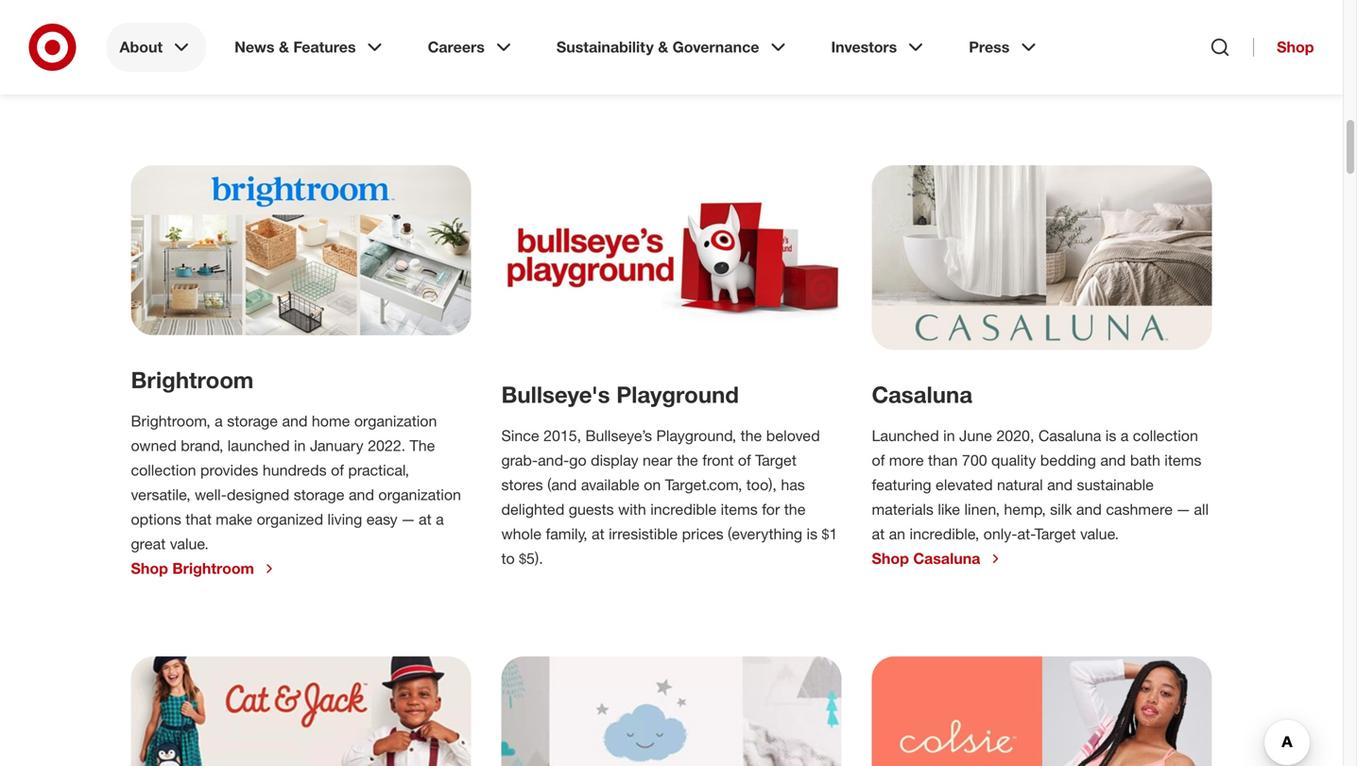 Task type: describe. For each thing, give the bounding box(es) containing it.
options
[[131, 510, 181, 529]]

2 horizontal spatial the
[[784, 501, 806, 519]]

of inside brightroom, a storage and home organization owned brand, launched in january 2022. the collection provides hundreds of practical, versatile, well-designed storage and organization options that make organized living easy — at a great value. shop brightroom
[[331, 461, 344, 480]]

launched in june 2020, casaluna is a collection of more than 700 quality bedding and bath items featuring elevated natural and sustainable materials like linen, hemp, silk and cashmere — all at an incredible, only-at-target value. shop casaluna
[[872, 427, 1209, 568]]

careers link
[[415, 23, 528, 72]]

designed
[[227, 486, 289, 504]]

owned
[[131, 437, 177, 455]]

stores
[[501, 476, 543, 494]]

with
[[618, 501, 646, 519]]

news
[[235, 38, 275, 56]]

sustainable
[[1077, 476, 1154, 494]]

organized
[[257, 510, 323, 529]]

shop for shop auden
[[131, 53, 168, 71]]

prices
[[682, 525, 724, 544]]

calendar image
[[131, 165, 471, 335]]

target inside launched in june 2020, casaluna is a collection of more than 700 quality bedding and bath items featuring elevated natural and sustainable materials like linen, hemp, silk and cashmere — all at an incredible, only-at-target value. shop casaluna
[[1035, 525, 1076, 544]]

a bed and a bathtub image
[[872, 165, 1212, 350]]

irresistible
[[609, 525, 678, 544]]

of inside since 2015, bullseye's playground, the beloved grab-and-go display near the front of target stores (and available on target.com, too), has delighted guests with incredible items for the whole family, at irresistible prices (everything is $1 to $5).
[[738, 451, 751, 470]]

linen,
[[965, 501, 1000, 519]]

brightroom inside brightroom, a storage and home organization owned brand, launched in january 2022. the collection provides hundreds of practical, versatile, well-designed storage and organization options that make organized living easy — at a great value. shop brightroom
[[172, 559, 254, 578]]

silk
[[1050, 501, 1072, 519]]

versatile,
[[131, 486, 191, 504]]

like
[[938, 501, 960, 519]]

at-
[[1017, 525, 1035, 544]]

for
[[762, 501, 780, 519]]

items inside launched in june 2020, casaluna is a collection of more than 700 quality bedding and bath items featuring elevated natural and sustainable materials like linen, hemp, silk and cashmere — all at an incredible, only-at-target value. shop casaluna
[[1165, 451, 1202, 470]]

ava
[[543, 43, 571, 62]]

auden
[[172, 53, 218, 71]]

make
[[216, 510, 253, 529]]

playground,
[[656, 427, 736, 445]]

shop ava & viv
[[501, 43, 613, 62]]

family,
[[546, 525, 587, 544]]

launched
[[228, 437, 290, 455]]

the
[[410, 437, 435, 455]]

incredible
[[650, 501, 717, 519]]

investors link
[[818, 23, 941, 72]]

a inside launched in june 2020, casaluna is a collection of more than 700 quality bedding and bath items featuring elevated natural and sustainable materials like linen, hemp, silk and cashmere — all at an incredible, only-at-target value. shop casaluna
[[1121, 427, 1129, 445]]

1 horizontal spatial &
[[575, 43, 585, 62]]

— inside launched in june 2020, casaluna is a collection of more than 700 quality bedding and bath items featuring elevated natural and sustainable materials like linen, hemp, silk and cashmere — all at an incredible, only-at-target value. shop casaluna
[[1177, 501, 1190, 519]]

materials
[[872, 501, 934, 519]]

home
[[312, 412, 350, 430]]

hemp,
[[1004, 501, 1046, 519]]

shop auden
[[131, 53, 218, 71]]

whole
[[501, 525, 542, 544]]

a woman posing for a picture image
[[872, 657, 1212, 767]]

only-
[[984, 525, 1017, 544]]

front
[[702, 451, 734, 470]]

collection inside brightroom, a storage and home organization owned brand, launched in january 2022. the collection provides hundreds of practical, versatile, well-designed storage and organization options that make organized living easy — at a great value. shop brightroom
[[131, 461, 196, 480]]

shop inside launched in june 2020, casaluna is a collection of more than 700 quality bedding and bath items featuring elevated natural and sustainable materials like linen, hemp, silk and cashmere — all at an incredible, only-at-target value. shop casaluna
[[872, 550, 909, 568]]

bullseye's
[[501, 381, 610, 408]]

of inside launched in june 2020, casaluna is a collection of more than 700 quality bedding and bath items featuring elevated natural and sustainable materials like linen, hemp, silk and cashmere — all at an incredible, only-at-target value. shop casaluna
[[872, 451, 885, 470]]

well-
[[195, 486, 227, 504]]

sustainability & governance link
[[543, 23, 803, 72]]

value. inside launched in june 2020, casaluna is a collection of more than 700 quality bedding and bath items featuring elevated natural and sustainable materials like linen, hemp, silk and cashmere — all at an incredible, only-at-target value. shop casaluna
[[1080, 525, 1119, 544]]

and up the 'sustainable'
[[1101, 451, 1126, 470]]

grab-
[[501, 451, 538, 470]]

to
[[501, 550, 515, 568]]

june
[[959, 427, 992, 445]]

incredible,
[[910, 525, 979, 544]]

quality
[[992, 451, 1036, 470]]

0 horizontal spatial a
[[215, 412, 223, 430]]

featuring
[[872, 476, 932, 494]]

value. inside brightroom, a storage and home organization owned brand, launched in january 2022. the collection provides hundreds of practical, versatile, well-designed storage and organization options that make organized living easy — at a great value. shop brightroom
[[170, 535, 209, 553]]

and right silk
[[1076, 501, 1102, 519]]

sustainability
[[557, 38, 654, 56]]

near
[[643, 451, 673, 470]]

elevated
[[936, 476, 993, 494]]

go
[[569, 451, 587, 470]]

is inside since 2015, bullseye's playground, the beloved grab-and-go display near the front of target stores (and available on target.com, too), has delighted guests with incredible items for the whole family, at irresistible prices (everything is $1 to $5).
[[807, 525, 818, 544]]

all
[[1194, 501, 1209, 519]]

bath
[[1130, 451, 1161, 470]]

& for features
[[279, 38, 289, 56]]

a man and a woman image
[[131, 657, 471, 767]]

brand,
[[181, 437, 223, 455]]

provides
[[200, 461, 258, 480]]

press link
[[956, 23, 1053, 72]]

2015,
[[544, 427, 581, 445]]

2022.
[[368, 437, 406, 455]]

0 horizontal spatial storage
[[227, 412, 278, 430]]

guests
[[569, 501, 614, 519]]

great
[[131, 535, 166, 553]]

shop brightroom link
[[131, 559, 277, 578]]

than
[[928, 451, 958, 470]]

0 vertical spatial casaluna
[[872, 381, 973, 408]]

in inside brightroom, a storage and home organization owned brand, launched in january 2022. the collection provides hundreds of practical, versatile, well-designed storage and organization options that make organized living easy — at a great value. shop brightroom
[[294, 437, 306, 455]]

available
[[581, 476, 640, 494]]

shop for shop ava & viv
[[501, 43, 539, 62]]

governance
[[673, 38, 759, 56]]

bullseye's
[[586, 427, 652, 445]]

too),
[[746, 476, 777, 494]]

beloved
[[766, 427, 820, 445]]

1 vertical spatial organization
[[378, 486, 461, 504]]

graphical user interface, application image
[[501, 657, 842, 767]]

1 vertical spatial casaluna
[[1039, 427, 1101, 445]]

sustainability & governance
[[557, 38, 759, 56]]

& for governance
[[658, 38, 668, 56]]

brightroom,
[[131, 412, 211, 430]]



Task type: locate. For each thing, give the bounding box(es) containing it.
in up than
[[943, 427, 955, 445]]

a up the 'sustainable'
[[1121, 427, 1129, 445]]

target up too),
[[755, 451, 797, 470]]

cashmere
[[1106, 501, 1173, 519]]

shop ava & viv link
[[501, 43, 636, 62]]

and-
[[538, 451, 569, 470]]

organization up 2022.
[[354, 412, 437, 430]]

items inside since 2015, bullseye's playground, the beloved grab-and-go display near the front of target stores (and available on target.com, too), has delighted guests with incredible items for the whole family, at irresistible prices (everything is $1 to $5).
[[721, 501, 758, 519]]

(everything
[[728, 525, 803, 544]]

collection inside launched in june 2020, casaluna is a collection of more than 700 quality bedding and bath items featuring elevated natural and sustainable materials like linen, hemp, silk and cashmere — all at an incredible, only-at-target value. shop casaluna
[[1133, 427, 1198, 445]]

shop link
[[1253, 38, 1314, 57]]

2 horizontal spatial a
[[1121, 427, 1129, 445]]

1 horizontal spatial target
[[1035, 525, 1076, 544]]

$5).
[[519, 550, 543, 568]]

storage
[[227, 412, 278, 430], [294, 486, 345, 504]]

0 vertical spatial brightroom
[[131, 366, 254, 394]]

at inside launched in june 2020, casaluna is a collection of more than 700 quality bedding and bath items featuring elevated natural and sustainable materials like linen, hemp, silk and cashmere — all at an incredible, only-at-target value. shop casaluna
[[872, 525, 885, 544]]

0 horizontal spatial &
[[279, 38, 289, 56]]

2 horizontal spatial &
[[658, 38, 668, 56]]

news & features link
[[221, 23, 399, 72]]

0 horizontal spatial value.
[[170, 535, 209, 553]]

playground
[[616, 381, 739, 408]]

and up silk
[[1047, 476, 1073, 494]]

— inside brightroom, a storage and home organization owned brand, launched in january 2022. the collection provides hundreds of practical, versatile, well-designed storage and organization options that make organized living easy — at a great value. shop brightroom
[[402, 510, 415, 529]]

1 horizontal spatial is
[[1106, 427, 1117, 445]]

at inside brightroom, a storage and home organization owned brand, launched in january 2022. the collection provides hundreds of practical, versatile, well-designed storage and organization options that make organized living easy — at a great value. shop brightroom
[[419, 510, 432, 529]]

shop inside shop auden link
[[131, 53, 168, 71]]

and
[[282, 412, 308, 430], [1101, 451, 1126, 470], [1047, 476, 1073, 494], [349, 486, 374, 504], [1076, 501, 1102, 519]]

viv
[[590, 43, 613, 62]]

casaluna down incredible,
[[913, 550, 980, 568]]

the left beloved
[[741, 427, 762, 445]]

at right easy
[[419, 510, 432, 529]]

items left the for
[[721, 501, 758, 519]]

1 vertical spatial brightroom
[[172, 559, 254, 578]]

brightroom up 'brightroom,'
[[131, 366, 254, 394]]

— left all
[[1177, 501, 1190, 519]]

1 horizontal spatial items
[[1165, 451, 1202, 470]]

1 vertical spatial target
[[1035, 525, 1076, 544]]

casaluna up bedding
[[1039, 427, 1101, 445]]

0 vertical spatial is
[[1106, 427, 1117, 445]]

1 horizontal spatial the
[[741, 427, 762, 445]]

investors
[[831, 38, 897, 56]]

1 vertical spatial items
[[721, 501, 758, 519]]

is
[[1106, 427, 1117, 445], [807, 525, 818, 544]]

of
[[738, 451, 751, 470], [872, 451, 885, 470], [331, 461, 344, 480]]

shop inside shop link
[[1277, 38, 1314, 56]]

1 horizontal spatial value.
[[1080, 525, 1119, 544]]

about
[[120, 38, 163, 56]]

1 horizontal spatial —
[[1177, 501, 1190, 519]]

1 vertical spatial collection
[[131, 461, 196, 480]]

storage down hundreds
[[294, 486, 345, 504]]

$1
[[822, 525, 838, 544]]

in inside launched in june 2020, casaluna is a collection of more than 700 quality bedding and bath items featuring elevated natural and sustainable materials like linen, hemp, silk and cashmere — all at an incredible, only-at-target value. shop casaluna
[[943, 427, 955, 445]]

display
[[591, 451, 639, 470]]

1 horizontal spatial of
[[738, 451, 751, 470]]

0 horizontal spatial of
[[331, 461, 344, 480]]

target inside since 2015, bullseye's playground, the beloved grab-and-go display near the front of target stores (and available on target.com, too), has delighted guests with incredible items for the whole family, at irresistible prices (everything is $1 to $5).
[[755, 451, 797, 470]]

2 horizontal spatial of
[[872, 451, 885, 470]]

press
[[969, 38, 1010, 56]]

shop casaluna link
[[872, 550, 1003, 569]]

at
[[419, 510, 432, 529], [592, 525, 605, 544], [872, 525, 885, 544]]

brightroom down that on the left of page
[[172, 559, 254, 578]]

an
[[889, 525, 906, 544]]

0 vertical spatial the
[[741, 427, 762, 445]]

shop for shop link at right
[[1277, 38, 1314, 56]]

of right front
[[738, 451, 751, 470]]

that
[[186, 510, 212, 529]]

shop auden link
[[131, 53, 241, 72]]

organization
[[354, 412, 437, 430], [378, 486, 461, 504]]

and up living
[[349, 486, 374, 504]]

0 horizontal spatial at
[[419, 510, 432, 529]]

items
[[1165, 451, 1202, 470], [721, 501, 758, 519]]

natural
[[997, 476, 1043, 494]]

1 vertical spatial the
[[677, 451, 698, 470]]

1 vertical spatial is
[[807, 525, 818, 544]]

is inside launched in june 2020, casaluna is a collection of more than 700 quality bedding and bath items featuring elevated natural and sustainable materials like linen, hemp, silk and cashmere — all at an incredible, only-at-target value. shop casaluna
[[1106, 427, 1117, 445]]

at for casaluna
[[872, 525, 885, 544]]

january
[[310, 437, 364, 455]]

on
[[644, 476, 661, 494]]

brightroom, a storage and home organization owned brand, launched in january 2022. the collection provides hundreds of practical, versatile, well-designed storage and organization options that make organized living easy — at a great value. shop brightroom
[[131, 412, 461, 578]]

items right bath
[[1165, 451, 1202, 470]]

the
[[741, 427, 762, 445], [677, 451, 698, 470], [784, 501, 806, 519]]

0 vertical spatial storage
[[227, 412, 278, 430]]

& left viv
[[575, 43, 585, 62]]

at down guests
[[592, 525, 605, 544]]

organization up easy
[[378, 486, 461, 504]]

is up the 'sustainable'
[[1106, 427, 1117, 445]]

0 vertical spatial target
[[755, 451, 797, 470]]

0 horizontal spatial target
[[755, 451, 797, 470]]

value.
[[1080, 525, 1119, 544], [170, 535, 209, 553]]

collection up versatile,
[[131, 461, 196, 480]]

value. down that on the left of page
[[170, 535, 209, 553]]

casaluna up launched
[[872, 381, 973, 408]]

more
[[889, 451, 924, 470]]

practical,
[[348, 461, 409, 480]]

2 vertical spatial casaluna
[[913, 550, 980, 568]]

a right easy
[[436, 510, 444, 529]]

delighted
[[501, 501, 565, 519]]

has
[[781, 476, 805, 494]]

hundreds
[[263, 461, 327, 480]]

0 vertical spatial items
[[1165, 451, 1202, 470]]

launched
[[872, 427, 939, 445]]

& right news on the top left
[[279, 38, 289, 56]]

(and
[[547, 476, 577, 494]]

collection up bath
[[1133, 427, 1198, 445]]

since
[[501, 427, 539, 445]]

1 horizontal spatial in
[[943, 427, 955, 445]]

the down playground,
[[677, 451, 698, 470]]

shop
[[1277, 38, 1314, 56], [501, 43, 539, 62], [131, 53, 168, 71], [872, 550, 909, 568], [131, 559, 168, 578]]

in up hundreds
[[294, 437, 306, 455]]

1 horizontal spatial a
[[436, 510, 444, 529]]

& left governance
[[658, 38, 668, 56]]

storage up 'launched'
[[227, 412, 278, 430]]

2 vertical spatial the
[[784, 501, 806, 519]]

of left more
[[872, 451, 885, 470]]

0 horizontal spatial is
[[807, 525, 818, 544]]

700
[[962, 451, 987, 470]]

2 horizontal spatial at
[[872, 525, 885, 544]]

0 vertical spatial collection
[[1133, 427, 1198, 445]]

1 horizontal spatial collection
[[1133, 427, 1198, 445]]

target down silk
[[1035, 525, 1076, 544]]

at inside since 2015, bullseye's playground, the beloved grab-and-go display near the front of target stores (and available on target.com, too), has delighted guests with incredible items for the whole family, at irresistible prices (everything is $1 to $5).
[[592, 525, 605, 544]]

a up brand,
[[215, 412, 223, 430]]

in
[[943, 427, 955, 445], [294, 437, 306, 455]]

bullseye's playground
[[501, 381, 739, 408]]

shop inside brightroom, a storage and home organization owned brand, launched in january 2022. the collection provides hundreds of practical, versatile, well-designed storage and organization options that make organized living easy — at a great value. shop brightroom
[[131, 559, 168, 578]]

0 vertical spatial organization
[[354, 412, 437, 430]]

news & features
[[235, 38, 356, 56]]

0 horizontal spatial collection
[[131, 461, 196, 480]]

collection
[[1133, 427, 1198, 445], [131, 461, 196, 480]]

2020,
[[997, 427, 1034, 445]]

at left an
[[872, 525, 885, 544]]

1 vertical spatial storage
[[294, 486, 345, 504]]

a
[[215, 412, 223, 430], [1121, 427, 1129, 445], [436, 510, 444, 529]]

— right easy
[[402, 510, 415, 529]]

features
[[293, 38, 356, 56]]

since 2015, bullseye's playground, the beloved grab-and-go display near the front of target stores (and available on target.com, too), has delighted guests with incredible items for the whole family, at irresistible prices (everything is $1 to $5).
[[501, 427, 838, 568]]

bedding
[[1040, 451, 1096, 470]]

and left the home
[[282, 412, 308, 430]]

1 horizontal spatial storage
[[294, 486, 345, 504]]

0 horizontal spatial items
[[721, 501, 758, 519]]

casaluna
[[872, 381, 973, 408], [1039, 427, 1101, 445], [913, 550, 980, 568]]

0 horizontal spatial in
[[294, 437, 306, 455]]

the right the for
[[784, 501, 806, 519]]

value. down cashmere
[[1080, 525, 1119, 544]]

0 horizontal spatial —
[[402, 510, 415, 529]]

target
[[755, 451, 797, 470], [1035, 525, 1076, 544]]

careers
[[428, 38, 485, 56]]

is left the "$1" on the right of page
[[807, 525, 818, 544]]

0 horizontal spatial the
[[677, 451, 698, 470]]

1 horizontal spatial at
[[592, 525, 605, 544]]

logo image
[[501, 165, 842, 350]]

target.com,
[[665, 476, 742, 494]]

of down january
[[331, 461, 344, 480]]

at for brightroom
[[419, 510, 432, 529]]



Task type: vqa. For each thing, say whether or not it's contained in the screenshot.
rightmost listings
no



